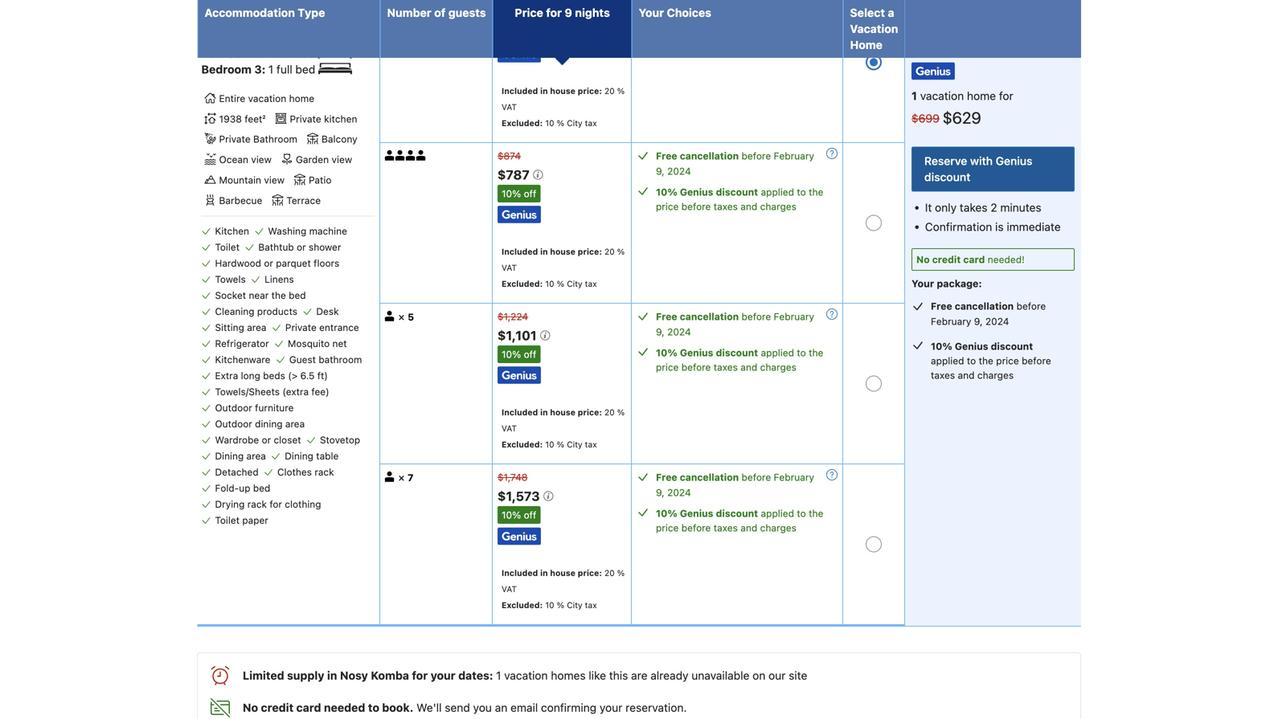 Task type: locate. For each thing, give the bounding box(es) containing it.
included in house price:
[[502, 86, 602, 96], [502, 247, 602, 256], [502, 408, 602, 417], [502, 568, 602, 578]]

1 full bed
[[268, 47, 318, 60], [268, 63, 318, 76]]

1 for bedroom 3:
[[268, 63, 274, 76]]

bed right the up
[[253, 483, 270, 494]]

off down $1,573
[[524, 510, 537, 521]]

no credit card needed to book. we'll send you an email confirming your reservation.
[[243, 701, 687, 715]]

1 vertical spatial your
[[600, 701, 623, 715]]

balcony
[[322, 134, 358, 145]]

included up $874
[[502, 86, 538, 96]]

1 10 from the top
[[545, 118, 555, 128]]

20 % vat for $1,101
[[502, 408, 625, 433]]

home up 'private kitchen'
[[289, 93, 314, 104]]

already
[[651, 669, 689, 683]]

1 for bedroom 1:
[[267, 15, 272, 29]]

desk
[[316, 306, 339, 317]]

occupancy image for $1,101
[[385, 311, 395, 322]]

2 vertical spatial applied to the price before taxes and charges
[[656, 508, 824, 534]]

email
[[511, 701, 538, 715]]

0 vertical spatial toilet
[[215, 241, 240, 253]]

0 horizontal spatial dining
[[215, 451, 244, 462]]

1 toilet from the top
[[215, 241, 240, 253]]

february
[[774, 0, 815, 1], [774, 150, 815, 161], [774, 311, 815, 322], [931, 316, 972, 327], [774, 472, 815, 483]]

1 10% off from the top
[[502, 188, 537, 199]]

1 up bedroom 3:
[[268, 47, 273, 60]]

included up $1,748
[[502, 408, 538, 417]]

rack down table
[[315, 467, 334, 478]]

1 horizontal spatial no
[[917, 254, 930, 265]]

terrace
[[287, 195, 321, 206]]

off down $787
[[524, 188, 537, 199]]

price: for $787
[[578, 247, 602, 256]]

2 applied to the price before taxes and charges from the top
[[656, 347, 824, 373]]

2 10% genius discount from the top
[[656, 347, 758, 358]]

off
[[524, 188, 537, 199], [524, 349, 537, 360], [524, 510, 537, 521]]

bed up entire vacation home
[[295, 63, 315, 76]]

2 full from the top
[[277, 63, 292, 76]]

9, for $787
[[656, 165, 665, 177]]

4 price: from the top
[[578, 568, 602, 578]]

1 horizontal spatial credit
[[933, 254, 961, 265]]

your down the this
[[600, 701, 623, 715]]

3 10 from the top
[[545, 440, 555, 449]]

in
[[540, 86, 548, 96], [540, 247, 548, 256], [540, 408, 548, 417], [540, 568, 548, 578], [327, 669, 337, 683]]

fee)
[[312, 386, 329, 397]]

vacation
[[850, 22, 899, 35]]

10% genius discount for $1,101
[[656, 347, 758, 358]]

10% off. you're getting a reduced rate because this property is offering a discount.. element for $1,573
[[498, 507, 541, 524]]

komba
[[371, 669, 409, 683]]

(>
[[288, 370, 298, 381]]

3 included in house price: from the top
[[502, 408, 602, 417]]

discount for $1,573
[[716, 508, 758, 519]]

for left 9 on the top
[[546, 6, 562, 19]]

4 included in house price: from the top
[[502, 568, 602, 578]]

1 × from the top
[[398, 311, 405, 323]]

1 full from the top
[[276, 47, 292, 60]]

off down '$1,101'
[[524, 349, 537, 360]]

1 horizontal spatial your
[[912, 278, 934, 290]]

1 vertical spatial more details on meals and payment options image
[[827, 469, 838, 481]]

3 10% off from the top
[[502, 510, 537, 521]]

1 off from the top
[[524, 188, 537, 199]]

price
[[515, 6, 543, 19]]

0 vertical spatial full
[[276, 47, 292, 60]]

your left choices
[[639, 6, 664, 19]]

10% off. you're getting a reduced rate because this property is offering a discount.. element for $787
[[498, 185, 541, 202]]

free for $787
[[656, 150, 678, 161]]

3 included from the top
[[502, 408, 538, 417]]

2 10% off from the top
[[502, 349, 537, 360]]

4 house from the top
[[550, 568, 576, 578]]

1 horizontal spatial $629
[[943, 108, 981, 127]]

1 up entire vacation home
[[268, 63, 274, 76]]

0 vertical spatial private
[[290, 113, 321, 125]]

cancellation for $787
[[680, 150, 739, 161]]

2 20 from the top
[[605, 247, 615, 256]]

occupancy image
[[395, 150, 406, 161], [406, 150, 416, 161]]

2 tax from the top
[[585, 279, 597, 289]]

0 vertical spatial outdoor
[[215, 402, 252, 414]]

2 included in house price: from the top
[[502, 247, 602, 256]]

1 city from the top
[[567, 118, 583, 128]]

taxes for $787
[[714, 201, 738, 212]]

1 horizontal spatial card
[[964, 254, 985, 265]]

2 vertical spatial private
[[285, 322, 317, 333]]

20 % vat
[[502, 86, 625, 112], [502, 247, 625, 272], [502, 408, 625, 433], [502, 568, 625, 594]]

1 included from the top
[[502, 86, 538, 96]]

toilet down drying
[[215, 515, 240, 526]]

area down wardrobe or closet
[[246, 451, 266, 462]]

toilet
[[215, 241, 240, 253], [215, 515, 240, 526]]

home up the $699 $629
[[967, 89, 996, 102]]

3 excluded: from the top
[[502, 440, 543, 449]]

dining up the clothes
[[285, 451, 314, 462]]

1 vertical spatial applied to the price before taxes and charges
[[656, 347, 824, 373]]

0 vertical spatial card
[[964, 254, 985, 265]]

mountain view
[[219, 174, 285, 186]]

20 for $787
[[605, 247, 615, 256]]

mosquito net
[[288, 338, 347, 349]]

private left kitchen
[[290, 113, 321, 125]]

february for $787
[[774, 150, 815, 161]]

9, for $1,101
[[656, 326, 665, 338]]

10% genius discount for $787
[[656, 186, 758, 198]]

vat
[[502, 102, 517, 112], [502, 263, 517, 272], [502, 424, 517, 433], [502, 584, 517, 594]]

genius for $787
[[680, 186, 714, 198]]

4 tax from the top
[[585, 601, 597, 610]]

10% off down $787
[[502, 188, 537, 199]]

in for $1,101
[[540, 408, 548, 417]]

floors
[[314, 258, 339, 269]]

3 city from the top
[[567, 440, 583, 449]]

city for $787
[[567, 279, 583, 289]]

mountain
[[219, 174, 261, 186]]

0 vertical spatial rack
[[315, 467, 334, 478]]

× 5
[[398, 311, 414, 323]]

toilet for toilet
[[215, 241, 240, 253]]

applied for $787
[[761, 186, 794, 198]]

2 vertical spatial or
[[262, 434, 271, 446]]

10% inside 10% genius discount applied to the price before taxes and charges
[[931, 341, 953, 352]]

vacation up feet²
[[248, 93, 286, 104]]

0 vertical spatial 10% off
[[502, 188, 537, 199]]

long
[[241, 370, 260, 381]]

4 vat from the top
[[502, 584, 517, 594]]

2 vertical spatial off
[[524, 510, 537, 521]]

to for $787
[[797, 186, 806, 198]]

1 vertical spatial private
[[219, 134, 251, 145]]

10% genius discount for $1,573
[[656, 508, 758, 519]]

10% off down '$1,101'
[[502, 349, 537, 360]]

10% off for $1,573
[[502, 510, 537, 521]]

10% off. you're getting a reduced rate because this property is offering a discount.. element down $1,573
[[498, 507, 541, 524]]

private up ocean
[[219, 134, 251, 145]]

the
[[809, 186, 824, 198], [272, 290, 286, 301], [809, 347, 824, 358], [979, 355, 994, 367], [809, 508, 824, 519]]

bed down 1 twin bed
[[295, 47, 315, 60]]

your left dates:
[[431, 669, 456, 683]]

refrigerator
[[215, 338, 269, 349]]

feet²
[[245, 113, 266, 125]]

1 vertical spatial 1 full bed
[[268, 63, 318, 76]]

february for $1,573
[[774, 472, 815, 483]]

2 price: from the top
[[578, 247, 602, 256]]

full up entire vacation home
[[277, 63, 292, 76]]

2 dining from the left
[[285, 451, 314, 462]]

area up closet
[[285, 418, 305, 430]]

$699 $629
[[912, 108, 981, 127]]

price for $787
[[656, 201, 679, 212]]

sitting
[[215, 322, 244, 333]]

vat for $1,573
[[502, 584, 517, 594]]

× left 7
[[398, 471, 405, 484]]

rack
[[315, 467, 334, 478], [247, 499, 267, 510]]

2 20 % vat from the top
[[502, 247, 625, 272]]

1 outdoor from the top
[[215, 402, 252, 414]]

4 excluded: 10 % city tax from the top
[[502, 601, 597, 610]]

or down bathtub
[[264, 258, 273, 269]]

4 10 from the top
[[545, 601, 555, 610]]

wardrobe
[[215, 434, 259, 446]]

3 house from the top
[[550, 408, 576, 417]]

1 vertical spatial toilet
[[215, 515, 240, 526]]

occupancy image
[[385, 150, 395, 161], [416, 150, 427, 161], [385, 311, 395, 322], [385, 472, 395, 482]]

send
[[445, 701, 470, 715]]

2 excluded: from the top
[[502, 279, 543, 289]]

2 off from the top
[[524, 349, 537, 360]]

price inside 10% genius discount applied to the price before taxes and charges
[[996, 355, 1019, 367]]

2 vat from the top
[[502, 263, 517, 272]]

the for $1,573
[[809, 508, 824, 519]]

card down the supply
[[296, 701, 321, 715]]

1 vertical spatial 10% genius discount
[[656, 347, 758, 358]]

or down dining at bottom left
[[262, 434, 271, 446]]

your left package:
[[912, 278, 934, 290]]

0 vertical spatial credit
[[933, 254, 961, 265]]

area for sitting area
[[247, 322, 267, 333]]

10% off. you're getting a reduced rate because this property is offering a discount.. element
[[498, 185, 541, 202], [498, 346, 541, 363], [498, 507, 541, 524]]

city
[[567, 118, 583, 128], [567, 279, 583, 289], [567, 440, 583, 449], [567, 601, 583, 610]]

towels/sheets (extra fee)
[[215, 386, 329, 397]]

2 10 from the top
[[545, 279, 555, 289]]

view for mountain view
[[264, 174, 285, 186]]

1 vertical spatial no
[[243, 701, 258, 715]]

1 included in house price: from the top
[[502, 86, 602, 96]]

excluded: up $1,748
[[502, 440, 543, 449]]

excluded: up limited supply in nosy komba for your dates: 1 vacation homes like this are already unavailable on our site
[[502, 601, 543, 610]]

or for bathtub
[[297, 241, 306, 253]]

vacation up email
[[504, 669, 548, 683]]

view down balcony on the top left of the page
[[332, 154, 352, 165]]

before february 9, 2024 for $787
[[656, 150, 815, 177]]

0 vertical spatial area
[[247, 322, 267, 333]]

private for private bathroom
[[219, 134, 251, 145]]

1 1 full bed from the top
[[268, 47, 318, 60]]

excluded: up $874
[[502, 118, 543, 128]]

0 horizontal spatial your
[[639, 6, 664, 19]]

outdoor
[[215, 402, 252, 414], [215, 418, 252, 430]]

home
[[967, 89, 996, 102], [289, 93, 314, 104]]

hardwood
[[215, 258, 261, 269]]

1 full bed up entire vacation home
[[268, 63, 318, 76]]

the for $1,101
[[809, 347, 824, 358]]

4 included from the top
[[502, 568, 538, 578]]

city for $1,573
[[567, 601, 583, 610]]

0 horizontal spatial home
[[289, 93, 314, 104]]

area
[[247, 322, 267, 333], [285, 418, 305, 430], [246, 451, 266, 462]]

10% off down $1,573
[[502, 510, 537, 521]]

1 vertical spatial card
[[296, 701, 321, 715]]

discount inside 10% genius discount applied to the price before taxes and charges
[[991, 341, 1033, 352]]

bed
[[300, 15, 319, 29], [295, 47, 315, 60], [295, 63, 315, 76], [289, 290, 306, 301], [253, 483, 270, 494]]

excluded: 10 % city tax
[[502, 118, 597, 128], [502, 279, 597, 289], [502, 440, 597, 449], [502, 601, 597, 610]]

tax for $1,101
[[585, 440, 597, 449]]

0 horizontal spatial $629
[[498, 6, 534, 22]]

1 vertical spatial full
[[277, 63, 292, 76]]

applied
[[761, 186, 794, 198], [761, 347, 794, 358], [931, 355, 964, 367], [761, 508, 794, 519]]

2 outdoor from the top
[[215, 418, 252, 430]]

number of guests
[[387, 6, 486, 19]]

2 10% off. you're getting a reduced rate because this property is offering a discount.. element from the top
[[498, 346, 541, 363]]

cancellation for $1,573
[[680, 472, 739, 483]]

confirmation
[[925, 220, 993, 233]]

or for hardwood
[[264, 258, 273, 269]]

1 full bed down 1 twin bed
[[268, 47, 318, 60]]

free cancellation
[[656, 150, 739, 161], [931, 301, 1014, 312], [656, 311, 739, 322], [656, 472, 739, 483]]

excluded:
[[502, 118, 543, 128], [502, 279, 543, 289], [502, 440, 543, 449], [502, 601, 543, 610]]

included down $1,573
[[502, 568, 538, 578]]

in for $1,573
[[540, 568, 548, 578]]

1 horizontal spatial dining
[[285, 451, 314, 462]]

3 price: from the top
[[578, 408, 602, 417]]

included up $1,224
[[502, 247, 538, 256]]

$1,748
[[498, 472, 528, 483]]

$699
[[912, 112, 940, 125]]

outdoor down towels/sheets
[[215, 402, 252, 414]]

socket
[[215, 290, 246, 301]]

on
[[753, 669, 766, 683]]

limited supply in nosy komba for your dates: 1 vacation homes like this are already unavailable on our site
[[243, 669, 808, 683]]

0 horizontal spatial rack
[[247, 499, 267, 510]]

limited
[[243, 669, 284, 683]]

2 horizontal spatial vacation
[[921, 89, 964, 102]]

excluded: 10 % city tax up $1,748
[[502, 440, 597, 449]]

before february 9, 2024 for $1,573
[[656, 472, 815, 498]]

card up package:
[[964, 254, 985, 265]]

4 excluded: from the top
[[502, 601, 543, 610]]

0 horizontal spatial card
[[296, 701, 321, 715]]

area for dining area
[[246, 451, 266, 462]]

area down cleaning products
[[247, 322, 267, 333]]

10% off. you're getting a reduced rate because this property is offering a discount.. element down $787
[[498, 185, 541, 202]]

card for needed
[[296, 701, 321, 715]]

1 20 from the top
[[605, 86, 615, 96]]

1 dining from the left
[[215, 451, 244, 462]]

1 vertical spatial outdoor
[[215, 418, 252, 430]]

0 horizontal spatial your
[[431, 669, 456, 683]]

more details on meals and payment options image
[[827, 309, 838, 320], [827, 469, 838, 481]]

products
[[257, 306, 298, 317]]

excluded: 10 % city tax up $874
[[502, 118, 597, 128]]

bathroom
[[319, 354, 362, 365]]

3 tax from the top
[[585, 440, 597, 449]]

10 for $1,101
[[545, 440, 555, 449]]

2 1 full bed from the top
[[268, 63, 318, 76]]

free cancellation for $1,101
[[656, 311, 739, 322]]

3 vat from the top
[[502, 424, 517, 433]]

no credit card needed!
[[917, 254, 1025, 265]]

1 more details on meals and payment options image from the top
[[827, 309, 838, 320]]

kitchen
[[215, 225, 249, 237]]

genius inside reserve with genius discount
[[996, 154, 1033, 167]]

$629 down 1 vacation home for
[[943, 108, 981, 127]]

price for 9 nights
[[515, 6, 610, 19]]

discount inside reserve with genius discount
[[925, 170, 971, 184]]

home for 1 vacation home for
[[967, 89, 996, 102]]

credit for no credit card needed!
[[933, 254, 961, 265]]

0 vertical spatial applied to the price before taxes and charges
[[656, 186, 824, 212]]

no down the limited
[[243, 701, 258, 715]]

private up mosquito
[[285, 322, 317, 333]]

0 vertical spatial more details on meals and payment options image
[[827, 309, 838, 320]]

2 vertical spatial 10% off
[[502, 510, 537, 521]]

rack for drying
[[247, 499, 267, 510]]

credit up your package:
[[933, 254, 961, 265]]

4 city from the top
[[567, 601, 583, 610]]

charges for $1,101
[[760, 362, 797, 373]]

discount for $787
[[716, 186, 758, 198]]

full for bedroom 2:
[[276, 47, 292, 60]]

0 vertical spatial your
[[639, 6, 664, 19]]

february for $1,101
[[774, 311, 815, 322]]

excluded: for $787
[[502, 279, 543, 289]]

0 horizontal spatial credit
[[261, 701, 294, 715]]

1 applied to the price before taxes and charges from the top
[[656, 186, 824, 212]]

3 excluded: 10 % city tax from the top
[[502, 440, 597, 449]]

furniture
[[255, 402, 294, 414]]

off for $787
[[524, 188, 537, 199]]

applied for $1,101
[[761, 347, 794, 358]]

credit down the limited
[[261, 701, 294, 715]]

9,
[[656, 5, 665, 16], [656, 165, 665, 177], [974, 316, 983, 327], [656, 326, 665, 338], [656, 487, 665, 498]]

the inside 10% genius discount applied to the price before taxes and charges
[[979, 355, 994, 367]]

2 toilet from the top
[[215, 515, 240, 526]]

outdoor for outdoor dining area
[[215, 418, 252, 430]]

applied for $1,573
[[761, 508, 794, 519]]

4 20 from the top
[[605, 568, 615, 578]]

dining up detached
[[215, 451, 244, 462]]

1 10% genius discount from the top
[[656, 186, 758, 198]]

3 20 % vat from the top
[[502, 408, 625, 433]]

1 vertical spatial rack
[[247, 499, 267, 510]]

rack up paper
[[247, 499, 267, 510]]

3 10% off. you're getting a reduced rate because this property is offering a discount.. element from the top
[[498, 507, 541, 524]]

no up your package:
[[917, 254, 930, 265]]

view down private bathroom at the left
[[251, 154, 272, 165]]

2 city from the top
[[567, 279, 583, 289]]

socket near the bed
[[215, 290, 306, 301]]

excluded: 10 % city tax up $1,224
[[502, 279, 597, 289]]

2 vertical spatial 10% off. you're getting a reduced rate because this property is offering a discount.. element
[[498, 507, 541, 524]]

10% off
[[502, 188, 537, 199], [502, 349, 537, 360], [502, 510, 537, 521]]

2 × from the top
[[398, 471, 405, 484]]

0 vertical spatial 10% off. you're getting a reduced rate because this property is offering a discount.. element
[[498, 185, 541, 202]]

1 vertical spatial $629
[[943, 108, 981, 127]]

0 vertical spatial 1 full bed
[[268, 47, 318, 60]]

1 left twin
[[267, 15, 272, 29]]

2 vertical spatial 10% genius discount
[[656, 508, 758, 519]]

3 applied to the price before taxes and charges from the top
[[656, 508, 824, 534]]

bed for bedroom 1:
[[300, 15, 319, 29]]

0 vertical spatial 10% genius discount
[[656, 186, 758, 198]]

2 more details on meals and payment options image from the top
[[827, 469, 838, 481]]

before inside 10% genius discount applied to the price before taxes and charges
[[1022, 355, 1052, 367]]

clothes rack
[[277, 467, 334, 478]]

1 vertical spatial off
[[524, 349, 537, 360]]

1 vertical spatial 10% off
[[502, 349, 537, 360]]

0 vertical spatial no
[[917, 254, 930, 265]]

or for wardrobe
[[262, 434, 271, 446]]

9, for $1,573
[[656, 487, 665, 498]]

2 included from the top
[[502, 247, 538, 256]]

included in house price: for $1,573
[[502, 568, 602, 578]]

bed left bed image
[[300, 15, 319, 29]]

1 horizontal spatial home
[[967, 89, 996, 102]]

view right the mountain
[[264, 174, 285, 186]]

2024
[[667, 5, 691, 16], [667, 165, 691, 177], [986, 316, 1010, 327], [667, 326, 691, 338], [667, 487, 691, 498]]

excluded: 10 % city tax up homes
[[502, 601, 597, 610]]

excluded: up $1,224
[[502, 279, 543, 289]]

price: for $1,573
[[578, 568, 602, 578]]

bedroom 3:
[[201, 63, 268, 76]]

0 vertical spatial ×
[[398, 311, 405, 323]]

3 off from the top
[[524, 510, 537, 521]]

0 vertical spatial off
[[524, 188, 537, 199]]

$629 right guests
[[498, 6, 534, 22]]

to inside 10% genius discount applied to the price before taxes and charges
[[967, 355, 976, 367]]

home for entire vacation home
[[289, 93, 314, 104]]

tax for $787
[[585, 279, 597, 289]]

1 vertical spatial or
[[264, 258, 273, 269]]

0 vertical spatial or
[[297, 241, 306, 253]]

10%
[[656, 186, 678, 198], [502, 188, 521, 199], [931, 341, 953, 352], [656, 347, 678, 358], [502, 349, 521, 360], [656, 508, 678, 519], [502, 510, 521, 521]]

guest bathroom
[[289, 354, 362, 365]]

$629
[[498, 6, 534, 22], [943, 108, 981, 127]]

toilet for toilet paper
[[215, 515, 240, 526]]

linens
[[265, 274, 294, 285]]

occupancy image for $1,573
[[385, 472, 395, 482]]

applied to the price before taxes and charges for $1,101
[[656, 347, 824, 373]]

$1,573
[[498, 489, 543, 504]]

before february 9, 2024
[[656, 0, 815, 16], [656, 150, 815, 177], [931, 301, 1046, 327], [656, 311, 815, 338], [656, 472, 815, 498]]

in for $787
[[540, 247, 548, 256]]

0 horizontal spatial vacation
[[248, 93, 286, 104]]

3 10% genius discount from the top
[[656, 508, 758, 519]]

3 20 from the top
[[605, 408, 615, 417]]

1 vertical spatial 10% off. you're getting a reduced rate because this property is offering a discount.. element
[[498, 346, 541, 363]]

2 house from the top
[[550, 247, 576, 256]]

1 horizontal spatial rack
[[315, 467, 334, 478]]

10% genius discount
[[656, 186, 758, 198], [656, 347, 758, 358], [656, 508, 758, 519]]

× for $1,101
[[398, 311, 405, 323]]

10% off for $787
[[502, 188, 537, 199]]

charges
[[760, 201, 797, 212], [760, 362, 797, 373], [978, 370, 1014, 381], [760, 523, 797, 534]]

× left 5
[[398, 311, 405, 323]]

1 vertical spatial ×
[[398, 471, 405, 484]]

2 vertical spatial area
[[246, 451, 266, 462]]

or down washing machine
[[297, 241, 306, 253]]

full down twin
[[276, 47, 292, 60]]

1 10% off. you're getting a reduced rate because this property is offering a discount.. element from the top
[[498, 185, 541, 202]]

an
[[495, 701, 508, 715]]

1 occupancy image from the left
[[395, 150, 406, 161]]

tax for $1,573
[[585, 601, 597, 610]]

4 20 % vat from the top
[[502, 568, 625, 594]]

2 excluded: 10 % city tax from the top
[[502, 279, 597, 289]]

toilet down kitchen
[[215, 241, 240, 253]]

outdoor up "wardrobe"
[[215, 418, 252, 430]]

10% off. you're getting a reduced rate because this property is offering a discount.. element down '$1,101'
[[498, 346, 541, 363]]

1 tax from the top
[[585, 118, 597, 128]]

your
[[431, 669, 456, 683], [600, 701, 623, 715]]

free
[[656, 150, 678, 161], [931, 301, 953, 312], [656, 311, 678, 322], [656, 472, 678, 483]]

dining for dining area
[[215, 451, 244, 462]]

1 vertical spatial your
[[912, 278, 934, 290]]

vacation up the $699 $629
[[921, 89, 964, 102]]

1 vertical spatial credit
[[261, 701, 294, 715]]

0 horizontal spatial no
[[243, 701, 258, 715]]



Task type: describe. For each thing, give the bounding box(es) containing it.
up
[[239, 483, 250, 494]]

dining area
[[215, 451, 266, 462]]

vacation for 1
[[921, 89, 964, 102]]

vacation for entire
[[248, 93, 286, 104]]

$787
[[498, 167, 533, 183]]

private entrance
[[285, 322, 359, 333]]

outdoor furniture
[[215, 402, 294, 414]]

private kitchen
[[290, 113, 357, 125]]

private for private entrance
[[285, 322, 317, 333]]

bed for bedroom 3:
[[295, 63, 315, 76]]

off for $1,101
[[524, 349, 537, 360]]

ocean
[[219, 154, 248, 165]]

charges inside 10% genius discount applied to the price before taxes and charges
[[978, 370, 1014, 381]]

2024 for $1,573
[[667, 487, 691, 498]]

included in house price: for $787
[[502, 247, 602, 256]]

1938 feet²
[[219, 113, 266, 125]]

with
[[970, 154, 993, 167]]

view for ocean view
[[251, 154, 272, 165]]

1 vacation home for
[[912, 89, 1014, 102]]

excluded: 10 % city tax for $787
[[502, 279, 597, 289]]

excluded: for $1,101
[[502, 440, 543, 449]]

10 for $787
[[545, 279, 555, 289]]

bedroom 1:
[[201, 15, 267, 29]]

house for $1,573
[[550, 568, 576, 578]]

taxes inside 10% genius discount applied to the price before taxes and charges
[[931, 370, 955, 381]]

× 7
[[398, 471, 414, 484]]

10% off for $1,101
[[502, 349, 537, 360]]

reservation.
[[626, 701, 687, 715]]

10% off. you're getting a reduced rate because this property is offering a discount.. element for $1,101
[[498, 346, 541, 363]]

1 horizontal spatial your
[[600, 701, 623, 715]]

and for $787
[[741, 201, 758, 212]]

9
[[565, 6, 572, 19]]

(extra
[[283, 386, 309, 397]]

guest
[[289, 354, 316, 365]]

reserve with genius discount button
[[912, 147, 1075, 192]]

excluded: for $1,573
[[502, 601, 543, 610]]

entire vacation home
[[219, 93, 314, 104]]

genius for $1,573
[[680, 508, 714, 519]]

it only takes 2 minutes confirmation is immediate
[[925, 201, 1061, 233]]

2024 for $1,101
[[667, 326, 691, 338]]

applied to the price before taxes and charges for $1,573
[[656, 508, 824, 534]]

city for $1,101
[[567, 440, 583, 449]]

is
[[996, 220, 1004, 233]]

house for $1,101
[[550, 408, 576, 417]]

full for bedroom 3:
[[277, 63, 292, 76]]

excluded: 10 % city tax for $1,101
[[502, 440, 597, 449]]

dining for dining table
[[285, 451, 314, 462]]

patio
[[309, 174, 332, 186]]

your package:
[[912, 278, 982, 290]]

1 horizontal spatial vacation
[[504, 669, 548, 683]]

cancellation for $1,101
[[680, 311, 739, 322]]

× for $1,573
[[398, 471, 405, 484]]

price for $1,101
[[656, 362, 679, 373]]

minutes
[[1001, 201, 1042, 214]]

taxes for $1,101
[[714, 362, 738, 373]]

bathtub or shower
[[258, 241, 341, 253]]

towels/sheets
[[215, 386, 280, 397]]

unavailable
[[692, 669, 750, 683]]

outdoor for outdoor furniture
[[215, 402, 252, 414]]

applied to the price before taxes and charges for $787
[[656, 186, 824, 212]]

select a vacation home
[[850, 6, 899, 51]]

type
[[298, 6, 325, 19]]

2024 for $787
[[667, 165, 691, 177]]

accommodation
[[205, 6, 295, 19]]

genius for $1,101
[[680, 347, 714, 358]]

1 up $699 on the right top of page
[[912, 89, 917, 102]]

reserve
[[925, 154, 968, 167]]

1 house from the top
[[550, 86, 576, 96]]

washing
[[268, 225, 307, 237]]

charges for $787
[[760, 201, 797, 212]]

bed image
[[322, 16, 339, 27]]

vat for $1,101
[[502, 424, 517, 433]]

taxes for $1,573
[[714, 523, 738, 534]]

needed
[[324, 701, 365, 715]]

supply
[[287, 669, 324, 683]]

kitchen
[[324, 113, 357, 125]]

fold-
[[215, 483, 239, 494]]

1 right dates:
[[496, 669, 501, 683]]

no for no credit card needed to book.
[[243, 701, 258, 715]]

before february 9, 2024 for $1,101
[[656, 311, 815, 338]]

20 for $1,101
[[605, 408, 615, 417]]

1 excluded: from the top
[[502, 118, 543, 128]]

free for $1,101
[[656, 311, 678, 322]]

applied inside 10% genius discount applied to the price before taxes and charges
[[931, 355, 964, 367]]

bed down linens
[[289, 290, 306, 301]]

5
[[408, 311, 414, 323]]

shower
[[309, 241, 341, 253]]

entire
[[219, 93, 245, 104]]

you
[[473, 701, 492, 715]]

paper
[[242, 515, 268, 526]]

more details on meals and payment options image for $1,101
[[827, 309, 838, 320]]

dining table
[[285, 451, 339, 462]]

1 20 % vat from the top
[[502, 86, 625, 112]]

are
[[631, 669, 648, 683]]

mosquito
[[288, 338, 330, 349]]

private bathroom
[[219, 134, 298, 145]]

excluded: 10 % city tax for $1,573
[[502, 601, 597, 610]]

kitchenware
[[215, 354, 271, 365]]

we'll
[[417, 701, 442, 715]]

price: for $1,101
[[578, 408, 602, 417]]

house for $787
[[550, 247, 576, 256]]

extra long beds (> 6.5 ft)
[[215, 370, 328, 381]]

1 full bed for bedroom 2:
[[268, 47, 318, 60]]

garden view
[[296, 154, 352, 165]]

vat for $787
[[502, 263, 517, 272]]

your for your package:
[[912, 278, 934, 290]]

toilet paper
[[215, 515, 268, 526]]

1 vertical spatial area
[[285, 418, 305, 430]]

to for $1,101
[[797, 347, 806, 358]]

1 price: from the top
[[578, 86, 602, 96]]

for left clothing
[[270, 499, 282, 510]]

$874
[[498, 150, 521, 161]]

and inside 10% genius discount applied to the price before taxes and charges
[[958, 370, 975, 381]]

for right komba
[[412, 669, 428, 683]]

0 vertical spatial $629
[[498, 6, 534, 22]]

1 vat from the top
[[502, 102, 517, 112]]

20 for $1,573
[[605, 568, 615, 578]]

a
[[888, 6, 895, 19]]

drying rack for clothing
[[215, 499, 321, 510]]

bedroom 2:
[[201, 47, 268, 60]]

guests
[[448, 6, 486, 19]]

credit for no credit card needed to book. we'll send you an email confirming your reservation.
[[261, 701, 294, 715]]

rack for clothes
[[315, 467, 334, 478]]

stovetop
[[320, 434, 360, 446]]

0 vertical spatial your
[[431, 669, 456, 683]]

1 excluded: 10 % city tax from the top
[[502, 118, 597, 128]]

this
[[609, 669, 628, 683]]

entrance
[[319, 322, 359, 333]]

beds
[[263, 370, 285, 381]]

free for $1,573
[[656, 472, 678, 483]]

and for $1,573
[[741, 523, 758, 534]]

table
[[316, 451, 339, 462]]

bed for bedroom 2:
[[295, 47, 315, 60]]

barbecue
[[219, 195, 262, 206]]

towels
[[215, 274, 246, 285]]

our
[[769, 669, 786, 683]]

detached
[[215, 467, 259, 478]]

for up reserve with genius discount button
[[999, 89, 1014, 102]]

20 % vat for $787
[[502, 247, 625, 272]]

your choices
[[639, 6, 712, 19]]

1 full bed for bedroom 3:
[[268, 63, 318, 76]]

home
[[850, 38, 883, 51]]

washing machine
[[268, 225, 347, 237]]

$1,101
[[498, 328, 540, 343]]

twin
[[275, 15, 296, 29]]

the for $787
[[809, 186, 824, 198]]

dining
[[255, 418, 283, 430]]

view for garden view
[[332, 154, 352, 165]]

20 % vat for $1,573
[[502, 568, 625, 594]]

number
[[387, 6, 432, 19]]

10 for $1,573
[[545, 601, 555, 610]]

more details on meals and payment options image for $1,573
[[827, 469, 838, 481]]

2
[[991, 201, 998, 214]]

10% genius discount applied to the price before taxes and charges
[[931, 341, 1052, 381]]

included for $1,573
[[502, 568, 538, 578]]

hardwood or parquet floors
[[215, 258, 339, 269]]

off for $1,573
[[524, 510, 537, 521]]

more details on meals and payment options image
[[827, 148, 838, 159]]

private for private kitchen
[[290, 113, 321, 125]]

ocean view
[[219, 154, 272, 165]]

dates:
[[458, 669, 493, 683]]

confirming
[[541, 701, 597, 715]]

genius inside 10% genius discount applied to the price before taxes and charges
[[955, 341, 989, 352]]

only
[[935, 201, 957, 214]]

2 occupancy image from the left
[[406, 150, 416, 161]]

bathtub
[[258, 241, 294, 253]]

clothes
[[277, 467, 312, 478]]

outdoor dining area
[[215, 418, 305, 430]]



Task type: vqa. For each thing, say whether or not it's contained in the screenshot.
the rightmost –
no



